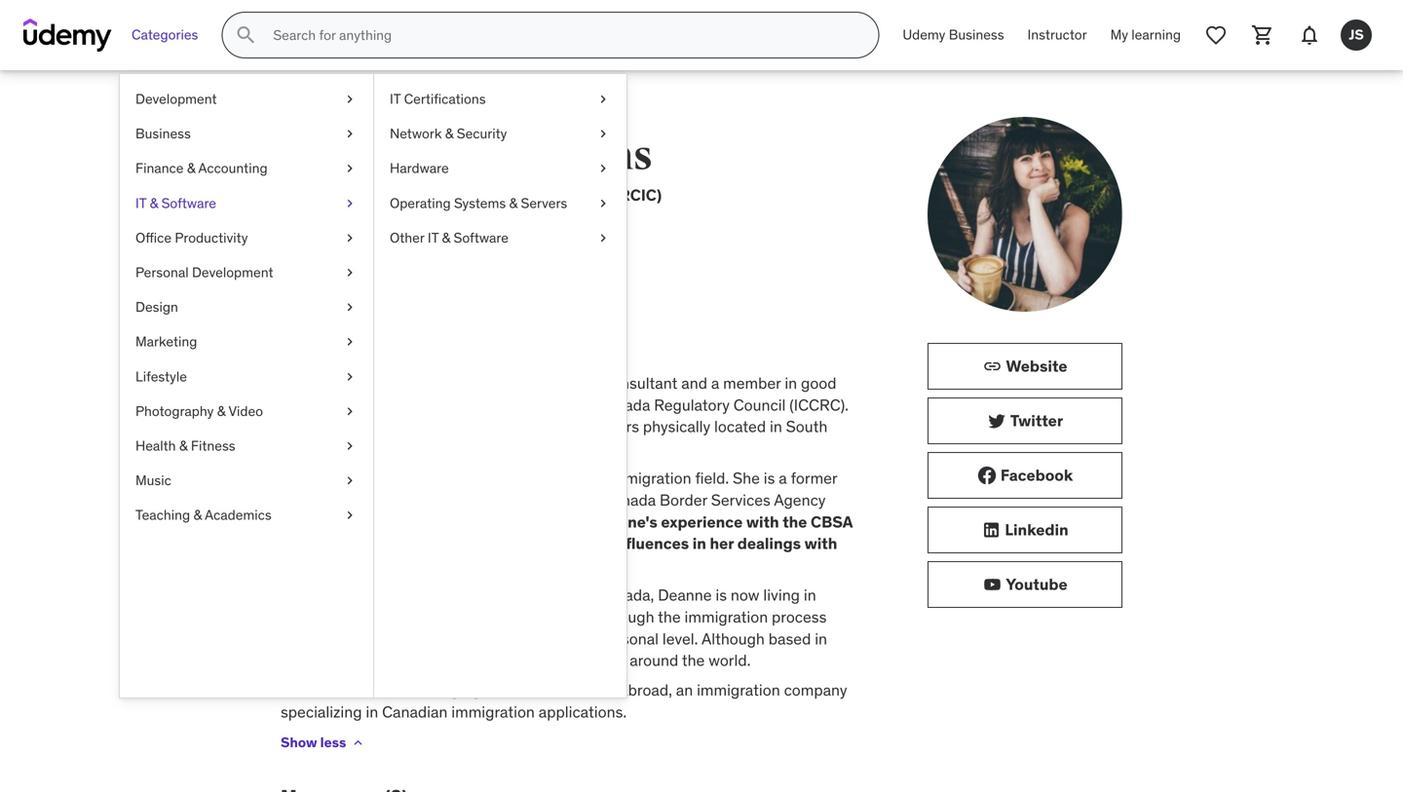 Task type: describe. For each thing, give the bounding box(es) containing it.
is inside deanne has over ten years of experience in the immigration field. she is a former border services officer, having worked for the canada border services agency (cbsa) for over five years
[[764, 468, 775, 488]]

deanne down british on the left of the page
[[475, 607, 529, 627]]

xsmall image for photography & video
[[342, 402, 358, 421]]

agency
[[774, 490, 826, 510]]

2 horizontal spatial to
[[562, 651, 576, 671]]

member
[[723, 373, 781, 393]]

finance & accounting link
[[120, 151, 373, 186]]

security
[[457, 125, 507, 142]]

immigration inside instructor deanne acres-lans regulated canadian immigration consultant (rcic)
[[434, 185, 525, 205]]

0 vertical spatial business
[[949, 26, 1004, 44]]

teaching
[[135, 506, 190, 524]]

xsmall image for lifestyle
[[342, 367, 358, 386]]

the only
[[419, 417, 474, 437]]

small image for twitter
[[987, 411, 1006, 431]]

deanne is a regulated canadian immigration consultant and a member in good standing with the immigration consultants of canada regulatory council (iccrc). deanne is currently the only active iccrc members physically located in south africa.
[[281, 373, 849, 459]]

network & security
[[390, 125, 507, 142]]

a down me on the left
[[357, 373, 365, 393]]

1 vertical spatial for
[[334, 512, 353, 532]]

1 vertical spatial and
[[386, 585, 412, 605]]

categories
[[132, 26, 198, 44]]

0 horizontal spatial any
[[281, 555, 307, 575]]

health
[[135, 437, 176, 454]]

operating systems & servers
[[390, 194, 567, 212]]

total students
[[281, 235, 373, 252]]

udemy
[[903, 26, 945, 44]]

photography & video
[[135, 402, 263, 420]]

0 vertical spatial development
[[135, 90, 217, 108]]

africa. inside originally born and raised in british columbia canada, deanne is now living in johannesburg south africa. deanne has gone through the immigration process herself and is able to relate to her clients on a personal level. although based in south africa, deanne offers her services to clients around the world. deanne is also the managing director of canada abroad, an immigration company specializing in canadian immigration applications.
[[427, 607, 471, 627]]

0 vertical spatial over
[[367, 468, 396, 488]]

2 services from the left
[[711, 490, 771, 510]]

xsmall image for finance & accounting
[[342, 159, 358, 178]]

it & software
[[135, 194, 216, 212]]

it & software link
[[120, 186, 373, 221]]

in down process
[[815, 629, 827, 649]]

consultant inside deanne is a regulated canadian immigration consultant and a member in good standing with the immigration consultants of canada regulatory council (iccrc). deanne is currently the only active iccrc members physically located in south africa.
[[601, 373, 678, 393]]

students
[[315, 235, 373, 252]]

website
[[1006, 356, 1067, 376]]

level.
[[662, 629, 698, 649]]

columbia
[[528, 585, 594, 605]]

gone
[[561, 607, 596, 627]]

1 vertical spatial immigration
[[514, 373, 598, 393]]

1 horizontal spatial clients
[[580, 651, 626, 671]]

company
[[784, 680, 847, 700]]

reviews
[[397, 235, 451, 252]]

& right other
[[442, 229, 450, 246]]

hardware link
[[374, 151, 627, 186]]

0 horizontal spatial clients
[[516, 629, 562, 649]]

(cbsa)
[[281, 512, 330, 532]]

born
[[350, 585, 382, 605]]

active
[[478, 417, 519, 437]]

office
[[135, 229, 171, 246]]

categories button
[[120, 12, 210, 58]]

& for security
[[445, 125, 453, 142]]

council
[[733, 395, 786, 415]]

less
[[320, 734, 346, 751]]

facebook
[[1000, 465, 1073, 485]]

1 vertical spatial software
[[454, 229, 509, 246]]

her right offers
[[475, 651, 497, 671]]

relate
[[428, 629, 468, 649]]

xsmall image for hardware
[[595, 159, 611, 178]]

accounting
[[198, 159, 268, 177]]

instructor link
[[1016, 12, 1099, 58]]

currently
[[353, 417, 415, 437]]

has inside originally born and raised in british columbia canada, deanne is now living in johannesburg south africa. deanne has gone through the immigration process herself and is able to relate to her clients on a personal level. although based in south africa, deanne offers her services to clients around the world. deanne is also the managing director of canada abroad, an immigration company specializing in canadian immigration applications.
[[532, 607, 557, 627]]

design link
[[120, 290, 373, 325]]

marketing
[[135, 333, 197, 350]]

africa. inside deanne is a regulated canadian immigration consultant and a member in good standing with the immigration consultants of canada regulatory council (iccrc). deanne is currently the only active iccrc members physically located in south africa.
[[281, 439, 325, 459]]

consultant inside instructor deanne acres-lans regulated canadian immigration consultant (rcic)
[[529, 185, 611, 205]]

office productivity
[[135, 229, 248, 246]]

servers
[[521, 194, 567, 212]]

director
[[484, 680, 541, 700]]

around
[[630, 651, 678, 671]]

originally
[[281, 585, 346, 605]]

& for academics
[[193, 506, 202, 524]]

(rcic)
[[614, 185, 662, 205]]

other
[[390, 229, 424, 246]]

and inside deanne is a regulated canadian immigration consultant and a member in good standing with the immigration consultants of canada regulatory council (iccrc). deanne is currently the only active iccrc members physically located in south africa.
[[681, 373, 707, 393]]

1 vertical spatial business
[[135, 125, 191, 142]]

services
[[501, 651, 558, 671]]

is down me on the left
[[342, 373, 353, 393]]

instructor deanne acres-lans regulated canadian immigration consultant (rcic)
[[281, 116, 662, 205]]

in right raised
[[462, 585, 474, 605]]

a inside deanne has over ten years of experience in the immigration field. she is a former border services officer, having worked for the canada border services agency (cbsa) for over five years
[[779, 468, 787, 488]]

good
[[801, 373, 836, 393]]

worked
[[498, 490, 550, 510]]

teaching & academics
[[135, 506, 272, 524]]

canada inside deanne has over ten years of experience in the immigration field. she is a former border services officer, having worked for the canada border services agency (cbsa) for over five years
[[603, 490, 656, 510]]

hardware
[[390, 159, 449, 177]]

1 services from the left
[[332, 490, 392, 510]]

deanne down "able"
[[374, 651, 428, 671]]

canada inside originally born and raised in british columbia canada, deanne is now living in johannesburg south africa. deanne has gone through the immigration process herself and is able to relate to her clients on a personal level. although based in south africa, deanne offers her services to clients around the world. deanne is also the managing director of canada abroad, an immigration company specializing in canadian immigration applications.
[[562, 680, 615, 700]]

is left also
[[338, 680, 350, 700]]

website link
[[928, 343, 1122, 390]]

her left 'dealings'
[[710, 534, 734, 554]]

deanne's
[[589, 512, 657, 532]]

regulated inside deanne is a regulated canadian immigration consultant and a member in good standing with the immigration consultants of canada regulatory council (iccrc). deanne is currently the only active iccrc members physically located in south africa.
[[369, 373, 441, 393]]

1 horizontal spatial for
[[554, 490, 573, 510]]

& for video
[[217, 402, 225, 420]]

her up services
[[489, 629, 512, 649]]

iccrc
[[523, 417, 570, 437]]

immigration down director at the left of page
[[451, 702, 535, 722]]

linkedin link
[[928, 507, 1122, 553]]

deanne up level.
[[658, 585, 712, 605]]

xsmall image for development
[[342, 90, 358, 109]]

design
[[135, 298, 178, 316]]

it for it & software
[[135, 194, 146, 212]]

fitness
[[191, 437, 235, 454]]

members
[[573, 417, 639, 437]]

udemy image
[[23, 19, 112, 52]]

xsmall image for operating systems & servers
[[595, 194, 611, 213]]

xsmall image for network & security
[[595, 124, 611, 143]]

video
[[228, 402, 263, 420]]

experience inside deanne has over ten years of experience in the immigration field. she is a former border services officer, having worked for the canada border services agency (cbsa) for over five years
[[485, 468, 562, 488]]

deanne inside instructor deanne acres-lans regulated canadian immigration consultant (rcic)
[[281, 130, 428, 181]]

show less button
[[281, 723, 366, 762]]

process
[[772, 607, 827, 627]]

the inside deanne is a regulated canadian immigration consultant and a member in good standing with the immigration consultants of canada regulatory council (iccrc). deanne is currently the only active iccrc members physically located in south africa.
[[378, 395, 401, 415]]

managing
[[412, 680, 481, 700]]

photography
[[135, 402, 214, 420]]

privileges/priority
[[454, 534, 590, 554]]

in inside (please note that deanne's experience with the cbsa does not afford her any privileges/priority or influences in her dealings with any government agencies on any applications).
[[692, 534, 706, 554]]

although
[[701, 629, 765, 649]]

1 horizontal spatial any
[[424, 534, 451, 554]]

former
[[791, 468, 837, 488]]

abroad,
[[618, 680, 672, 700]]

& left servers
[[509, 194, 518, 212]]

johannesburg
[[281, 607, 378, 627]]

show
[[281, 734, 317, 751]]

facebook link
[[928, 452, 1122, 499]]

officer,
[[395, 490, 445, 510]]

& for accounting
[[187, 159, 195, 177]]

linkedin
[[1005, 520, 1068, 540]]

deanne up the specializing
[[281, 680, 335, 700]]

xsmall image for other it & software
[[595, 228, 611, 247]]

teaching & academics link
[[120, 498, 373, 533]]

me
[[338, 334, 366, 357]]

0 vertical spatial years
[[426, 468, 464, 488]]

in left good
[[785, 373, 797, 393]]

on inside originally born and raised in british columbia canada, deanne is now living in johannesburg south africa. deanne has gone through the immigration process herself and is able to relate to her clients on a personal level. although based in south africa, deanne offers her services to clients around the world. deanne is also the managing director of canada abroad, an immigration company specializing in canadian immigration applications.
[[565, 629, 583, 649]]



Task type: locate. For each thing, give the bounding box(es) containing it.
software down systems
[[454, 229, 509, 246]]

(please
[[460, 512, 515, 532]]

1 horizontal spatial experience
[[661, 512, 743, 532]]

2 vertical spatial immigration
[[405, 395, 488, 415]]

canadian inside deanne is a regulated canadian immigration consultant and a member in good standing with the immigration consultants of canada regulatory council (iccrc). deanne is currently the only active iccrc members physically located in south africa.
[[444, 373, 510, 393]]

my learning
[[1110, 26, 1181, 44]]

small image inside linkedin link
[[982, 520, 1001, 540]]

for up not
[[334, 512, 353, 532]]

immigration up although
[[685, 607, 768, 627]]

instructor up the finance & accounting link
[[281, 116, 368, 133]]

instructor left my at top
[[1027, 26, 1087, 44]]

photography & video link
[[120, 394, 373, 429]]

it right other
[[428, 229, 439, 246]]

1 vertical spatial canadian
[[444, 373, 510, 393]]

2 horizontal spatial with
[[804, 534, 837, 554]]

0 vertical spatial small image
[[977, 466, 997, 485]]

canada up applications.
[[562, 680, 615, 700]]

1 vertical spatial small image
[[987, 411, 1006, 431]]

2 horizontal spatial south
[[786, 417, 828, 437]]

xsmall image for music
[[342, 471, 358, 490]]

is left "able"
[[362, 629, 373, 649]]

any up the agencies at the bottom left of the page
[[424, 534, 451, 554]]

consultant up members
[[601, 373, 678, 393]]

small image
[[983, 357, 1002, 376], [987, 411, 1006, 431], [982, 520, 1001, 540]]

deanne up standing
[[284, 373, 338, 393]]

instructor for instructor deanne acres-lans regulated canadian immigration consultant (rcic)
[[281, 116, 368, 133]]

0 horizontal spatial for
[[334, 512, 353, 532]]

notifications image
[[1298, 23, 1321, 47]]

xsmall image inside the it certifications link
[[595, 90, 611, 109]]

1 horizontal spatial has
[[532, 607, 557, 627]]

over up afford
[[357, 512, 387, 532]]

0 horizontal spatial of
[[467, 468, 481, 488]]

& for software
[[150, 194, 158, 212]]

a up regulatory
[[711, 373, 719, 393]]

south up "able"
[[382, 607, 423, 627]]

years down officer,
[[419, 512, 456, 532]]

immigration
[[608, 468, 691, 488], [685, 607, 768, 627], [697, 680, 780, 700], [451, 702, 535, 722]]

0 vertical spatial with
[[345, 395, 375, 415]]

0 vertical spatial software
[[161, 194, 216, 212]]

instructor inside instructor link
[[1027, 26, 1087, 44]]

immigration inside deanne has over ten years of experience in the immigration field. she is a former border services officer, having worked for the canada border services agency (cbsa) for over five years
[[608, 468, 691, 488]]

1 horizontal spatial software
[[454, 229, 509, 246]]

2 horizontal spatial of
[[580, 395, 593, 415]]

any down does
[[281, 555, 307, 575]]

located
[[714, 417, 766, 437]]

xsmall image inside development link
[[342, 90, 358, 109]]

africa. up relate
[[427, 607, 471, 627]]

services down she
[[711, 490, 771, 510]]

is down standing
[[338, 417, 350, 437]]

xsmall image for business
[[342, 124, 358, 143]]

1 horizontal spatial africa.
[[427, 607, 471, 627]]

xsmall image for office productivity
[[342, 228, 358, 247]]

small image for facebook
[[977, 466, 997, 485]]

1 vertical spatial of
[[467, 468, 481, 488]]

british
[[478, 585, 524, 605]]

0 horizontal spatial south
[[281, 651, 322, 671]]

Search for anything text field
[[269, 19, 855, 52]]

of inside originally born and raised in british columbia canada, deanne is now living in johannesburg south africa. deanne has gone through the immigration process herself and is able to relate to her clients on a personal level. although based in south africa, deanne offers her services to clients around the world. deanne is also the managing director of canada abroad, an immigration company specializing in canadian immigration applications.
[[544, 680, 558, 700]]

0 horizontal spatial regulated
[[281, 185, 357, 205]]

it up office
[[135, 194, 146, 212]]

1 horizontal spatial south
[[382, 607, 423, 627]]

not
[[320, 534, 345, 554]]

xsmall image for it & software
[[342, 194, 358, 213]]

instructor inside instructor deanne acres-lans regulated canadian immigration consultant (rcic)
[[281, 116, 368, 133]]

xsmall image for it certifications
[[595, 90, 611, 109]]

small image left website
[[983, 357, 1002, 376]]

through
[[599, 607, 654, 627]]

1 border from the left
[[281, 490, 328, 510]]

2 vertical spatial and
[[332, 629, 358, 649]]

1 horizontal spatial it
[[390, 90, 401, 108]]

in down also
[[366, 702, 378, 722]]

and up the africa,
[[332, 629, 358, 649]]

2 vertical spatial of
[[544, 680, 558, 700]]

xsmall image
[[342, 90, 358, 109], [595, 90, 611, 109], [342, 124, 358, 143], [595, 124, 611, 143], [595, 159, 611, 178], [342, 194, 358, 213], [595, 194, 611, 213], [342, 298, 358, 317], [342, 402, 358, 421], [350, 735, 366, 751]]

software
[[161, 194, 216, 212], [454, 229, 509, 246]]

my learning link
[[1099, 12, 1193, 58]]

1 vertical spatial development
[[192, 264, 273, 281]]

xsmall image inside teaching & academics link
[[342, 506, 358, 525]]

twitter link
[[928, 398, 1122, 444]]

0 vertical spatial has
[[338, 468, 363, 488]]

to right services
[[562, 651, 576, 671]]

small image left 'facebook'
[[977, 466, 997, 485]]

1 horizontal spatial instructor
[[1027, 26, 1087, 44]]

any
[[424, 534, 451, 554], [281, 555, 307, 575], [496, 555, 523, 575]]

it up network
[[390, 90, 401, 108]]

of inside deanne has over ten years of experience in the immigration field. she is a former border services officer, having worked for the canada border services agency (cbsa) for over five years
[[467, 468, 481, 488]]

1 horizontal spatial to
[[471, 629, 486, 649]]

0 horizontal spatial business
[[135, 125, 191, 142]]

on down gone
[[565, 629, 583, 649]]

0 vertical spatial instructor
[[1027, 26, 1087, 44]]

for up that
[[554, 490, 573, 510]]

border down field.
[[660, 490, 707, 510]]

lifestyle
[[135, 368, 187, 385]]

any down the privileges/priority
[[496, 555, 523, 575]]

with down cbsa
[[804, 534, 837, 554]]

1 horizontal spatial regulated
[[369, 373, 441, 393]]

0 horizontal spatial with
[[345, 395, 375, 415]]

1 vertical spatial has
[[532, 607, 557, 627]]

& left video
[[217, 402, 225, 420]]

js link
[[1333, 12, 1380, 58]]

shopping cart with 0 items image
[[1251, 23, 1274, 47]]

0 vertical spatial small image
[[983, 357, 1002, 376]]

africa,
[[326, 651, 370, 671]]

0 horizontal spatial software
[[161, 194, 216, 212]]

1 vertical spatial on
[[565, 629, 583, 649]]

& right 'health'
[[179, 437, 188, 454]]

twitter
[[1010, 411, 1063, 431]]

that
[[555, 512, 586, 532]]

software up office productivity
[[161, 194, 216, 212]]

1 vertical spatial south
[[382, 607, 423, 627]]

small image inside facebook link
[[977, 466, 997, 485]]

a down gone
[[587, 629, 595, 649]]

0 vertical spatial regulated
[[281, 185, 357, 205]]

she
[[733, 468, 760, 488]]

with
[[345, 395, 375, 415], [746, 512, 779, 532], [804, 534, 837, 554]]

small image inside the youtube link
[[982, 575, 1002, 594]]

has down columbia on the bottom of the page
[[532, 607, 557, 627]]

0 vertical spatial immigration
[[434, 185, 525, 205]]

development down office productivity link
[[192, 264, 273, 281]]

a up agency
[[779, 468, 787, 488]]

xsmall image for show less
[[350, 735, 366, 751]]

xsmall image
[[342, 159, 358, 178], [342, 228, 358, 247], [595, 228, 611, 247], [342, 263, 358, 282], [342, 332, 358, 351], [342, 367, 358, 386], [342, 436, 358, 456], [342, 471, 358, 490], [342, 506, 358, 525]]

in right influences
[[692, 534, 706, 554]]

2 vertical spatial small image
[[982, 520, 1001, 540]]

0 horizontal spatial africa.
[[281, 439, 325, 459]]

business up finance
[[135, 125, 191, 142]]

systems
[[454, 194, 506, 212]]

clients up services
[[516, 629, 562, 649]]

xsmall image inside personal development "link"
[[342, 263, 358, 282]]

xsmall image inside show less button
[[350, 735, 366, 751]]

has inside deanne has over ten years of experience in the immigration field. she is a former border services officer, having worked for the canada border services agency (cbsa) for over five years
[[338, 468, 363, 488]]

0 vertical spatial consultant
[[529, 185, 611, 205]]

about me
[[281, 334, 366, 357]]

on inside (please note that deanne's experience with the cbsa does not afford her any privileges/priority or influences in her dealings with any government agencies on any applications).
[[474, 555, 493, 575]]

1 vertical spatial regulated
[[369, 373, 441, 393]]

xsmall image inside network & security link
[[595, 124, 611, 143]]

canadian inside originally born and raised in british columbia canada, deanne is now living in johannesburg south africa. deanne has gone through the immigration process herself and is able to relate to her clients on a personal level. although based in south africa, deanne offers her services to clients around the world. deanne is also the managing director of canada abroad, an immigration company specializing in canadian immigration applications.
[[382, 702, 448, 722]]

or
[[593, 534, 608, 554]]

world.
[[709, 651, 751, 671]]

music
[[135, 472, 171, 489]]

xsmall image inside operating systems & servers link
[[595, 194, 611, 213]]

experience up worked
[[485, 468, 562, 488]]

1 horizontal spatial on
[[565, 629, 583, 649]]

development inside "link"
[[192, 264, 273, 281]]

1 horizontal spatial of
[[544, 680, 558, 700]]

marketing link
[[120, 325, 373, 359]]

& left security on the top left of the page
[[445, 125, 453, 142]]

note
[[518, 512, 552, 532]]

south down (iccrc).
[[786, 417, 828, 437]]

years
[[426, 468, 464, 488], [419, 512, 456, 532]]

& up office
[[150, 194, 158, 212]]

xsmall image inside 'business' link
[[342, 124, 358, 143]]

regulatory
[[654, 395, 730, 415]]

2 vertical spatial with
[[804, 534, 837, 554]]

operating
[[390, 194, 451, 212]]

xsmall image inside the "marketing" link
[[342, 332, 358, 351]]

field.
[[695, 468, 729, 488]]

0 vertical spatial experience
[[485, 468, 562, 488]]

xsmall image for personal development
[[342, 263, 358, 282]]

finance
[[135, 159, 184, 177]]

& right teaching
[[193, 506, 202, 524]]

1 vertical spatial over
[[357, 512, 387, 532]]

xsmall image inside lifestyle link
[[342, 367, 358, 386]]

consultant down lans
[[529, 185, 611, 205]]

xsmall image inside the finance & accounting link
[[342, 159, 358, 178]]

0 horizontal spatial experience
[[485, 468, 562, 488]]

is right she
[[764, 468, 775, 488]]

an
[[676, 680, 693, 700]]

0 vertical spatial it
[[390, 90, 401, 108]]

0 horizontal spatial instructor
[[281, 116, 368, 133]]

about
[[281, 334, 334, 357]]

experience down field.
[[661, 512, 743, 532]]

1 horizontal spatial with
[[746, 512, 779, 532]]

1 vertical spatial small image
[[982, 575, 1002, 594]]

0 vertical spatial south
[[786, 417, 828, 437]]

experience inside (please note that deanne's experience with the cbsa does not afford her any privileges/priority or influences in her dealings with any government agencies on any applications).
[[661, 512, 743, 532]]

1 vertical spatial years
[[419, 512, 456, 532]]

2 horizontal spatial any
[[496, 555, 523, 575]]

youtube
[[1006, 574, 1068, 594]]

network & security link
[[374, 117, 627, 151]]

xsmall image inside office productivity link
[[342, 228, 358, 247]]

0 vertical spatial canadian
[[361, 185, 430, 205]]

small image for youtube
[[982, 575, 1002, 594]]

small image inside website link
[[983, 357, 1002, 376]]

xsmall image inside music link
[[342, 471, 358, 490]]

services up afford
[[332, 490, 392, 510]]

deanne down standing
[[281, 417, 335, 437]]

0 vertical spatial africa.
[[281, 439, 325, 459]]

instructor for instructor
[[1027, 26, 1087, 44]]

1 horizontal spatial services
[[711, 490, 771, 510]]

africa. down standing
[[281, 439, 325, 459]]

1 vertical spatial experience
[[661, 512, 743, 532]]

development
[[135, 90, 217, 108], [192, 264, 273, 281]]

0 horizontal spatial to
[[410, 629, 424, 649]]

2 vertical spatial canadian
[[382, 702, 448, 722]]

government
[[310, 555, 400, 575]]

1 horizontal spatial and
[[386, 585, 412, 605]]

music link
[[120, 463, 373, 498]]

small image inside twitter link
[[987, 411, 1006, 431]]

2 horizontal spatial and
[[681, 373, 707, 393]]

1 vertical spatial instructor
[[281, 116, 368, 133]]

personal development link
[[120, 255, 373, 290]]

finance & accounting
[[135, 159, 268, 177]]

to right "able"
[[410, 629, 424, 649]]

the inside (please note that deanne's experience with the cbsa does not afford her any privileges/priority or influences in her dealings with any government agencies on any applications).
[[783, 512, 807, 532]]

south down herself
[[281, 651, 322, 671]]

canadian down managing
[[382, 702, 448, 722]]

agencies
[[404, 555, 471, 575]]

canadian inside instructor deanne acres-lans regulated canadian immigration consultant (rcic)
[[361, 185, 430, 205]]

of up members
[[580, 395, 593, 415]]

regulated up total students
[[281, 185, 357, 205]]

canada up members
[[597, 395, 650, 415]]

2 vertical spatial canada
[[562, 680, 615, 700]]

regulated inside instructor deanne acres-lans regulated canadian immigration consultant (rcic)
[[281, 185, 357, 205]]

is left now
[[716, 585, 727, 605]]

(please note that deanne's experience with the cbsa does not afford her any privileges/priority or influences in her dealings with any government agencies on any applications).
[[281, 512, 853, 575]]

in inside deanne has over ten years of experience in the immigration field. she is a former border services officer, having worked for the canada border services agency (cbsa) for over five years
[[565, 468, 578, 488]]

small image for website
[[983, 357, 1002, 376]]

xsmall image inside health & fitness link
[[342, 436, 358, 456]]

on up british on the left of the page
[[474, 555, 493, 575]]

1 vertical spatial it
[[135, 194, 146, 212]]

other it & software link
[[374, 221, 627, 255]]

over left ten
[[367, 468, 396, 488]]

immigration up deanne's
[[608, 468, 691, 488]]

canadian down hardware on the top left
[[361, 185, 430, 205]]

1 horizontal spatial business
[[949, 26, 1004, 44]]

deanne up the (cbsa)
[[281, 468, 335, 488]]

0 vertical spatial of
[[580, 395, 593, 415]]

0 horizontal spatial it
[[135, 194, 146, 212]]

deanne inside deanne has over ten years of experience in the immigration field. she is a former border services officer, having worked for the canada border services agency (cbsa) for over five years
[[281, 468, 335, 488]]

having
[[449, 490, 495, 510]]

xsmall image for design
[[342, 298, 358, 317]]

a inside originally born and raised in british columbia canada, deanne is now living in johannesburg south africa. deanne has gone through the immigration process herself and is able to relate to her clients on a personal level. although based in south africa, deanne offers her services to clients around the world. deanne is also the managing director of canada abroad, an immigration company specializing in canadian immigration applications.
[[587, 629, 595, 649]]

canada,
[[597, 585, 654, 605]]

and right born at the left bottom of page
[[386, 585, 412, 605]]

in up process
[[804, 585, 816, 605]]

experience
[[485, 468, 562, 488], [661, 512, 743, 532]]

canadian up active
[[444, 373, 510, 393]]

living
[[763, 585, 800, 605]]

submit search image
[[234, 23, 258, 47]]

services
[[332, 490, 392, 510], [711, 490, 771, 510]]

business right udemy
[[949, 26, 1004, 44]]

1 vertical spatial consultant
[[601, 373, 678, 393]]

health & fitness link
[[120, 429, 373, 463]]

canada inside deanne is a regulated canadian immigration consultant and a member in good standing with the immigration consultants of canada regulatory council (iccrc). deanne is currently the only active iccrc members physically located in south africa.
[[597, 395, 650, 415]]

1 vertical spatial with
[[746, 512, 779, 532]]

with inside deanne is a regulated canadian immigration consultant and a member in good standing with the immigration consultants of canada regulatory council (iccrc). deanne is currently the only active iccrc members physically located in south africa.
[[345, 395, 375, 415]]

development down the "categories" dropdown button
[[135, 90, 217, 108]]

0 vertical spatial on
[[474, 555, 493, 575]]

the
[[378, 395, 401, 415], [581, 468, 604, 488], [576, 490, 599, 510], [783, 512, 807, 532], [658, 607, 681, 627], [682, 651, 705, 671], [385, 680, 408, 700]]

1 horizontal spatial border
[[660, 490, 707, 510]]

0 horizontal spatial services
[[332, 490, 392, 510]]

of down services
[[544, 680, 558, 700]]

in down council
[[770, 417, 782, 437]]

her down five
[[397, 534, 421, 554]]

development link
[[120, 82, 373, 117]]

2 vertical spatial it
[[428, 229, 439, 246]]

and up regulatory
[[681, 373, 707, 393]]

js
[[1349, 26, 1364, 43]]

specializing
[[281, 702, 362, 722]]

with up currently
[[345, 395, 375, 415]]

small image
[[977, 466, 997, 485], [982, 575, 1002, 594]]

xsmall image inside hardware link
[[595, 159, 611, 178]]

xsmall image inside it & software link
[[342, 194, 358, 213]]

personal
[[135, 264, 189, 281]]

1 vertical spatial africa.
[[427, 607, 471, 627]]

small image left youtube
[[982, 575, 1002, 594]]

& for fitness
[[179, 437, 188, 454]]

xsmall image for marketing
[[342, 332, 358, 351]]

based
[[769, 629, 811, 649]]

0 vertical spatial and
[[681, 373, 707, 393]]

is
[[342, 373, 353, 393], [338, 417, 350, 437], [764, 468, 775, 488], [716, 585, 727, 605], [362, 629, 373, 649], [338, 680, 350, 700]]

2 border from the left
[[660, 490, 707, 510]]

has
[[338, 468, 363, 488], [532, 607, 557, 627]]

learning
[[1132, 26, 1181, 44]]

of inside deanne is a regulated canadian immigration consultant and a member in good standing with the immigration consultants of canada regulatory council (iccrc). deanne is currently the only active iccrc members physically located in south africa.
[[580, 395, 593, 415]]

south inside deanne is a regulated canadian immigration consultant and a member in good standing with the immigration consultants of canada regulatory council (iccrc). deanne is currently the only active iccrc members physically located in south africa.
[[786, 417, 828, 437]]

xsmall image inside design link
[[342, 298, 358, 317]]

deanne
[[281, 130, 428, 181], [284, 373, 338, 393], [281, 417, 335, 437], [281, 468, 335, 488], [658, 585, 712, 605], [475, 607, 529, 627], [374, 651, 428, 671], [281, 680, 335, 700]]

small image left twitter
[[987, 411, 1006, 431]]

it for it certifications
[[390, 90, 401, 108]]

regulated up currently
[[369, 373, 441, 393]]

office productivity link
[[120, 221, 373, 255]]

0 vertical spatial canada
[[597, 395, 650, 415]]

1 vertical spatial canada
[[603, 490, 656, 510]]

to right relate
[[471, 629, 486, 649]]

herself
[[281, 629, 328, 649]]

xsmall image for teaching & academics
[[342, 506, 358, 525]]

deanne acres-lans image
[[928, 117, 1122, 312]]

xsmall image inside the other it & software link
[[595, 228, 611, 247]]

xsmall image inside photography & video link
[[342, 402, 358, 421]]

0 horizontal spatial border
[[281, 490, 328, 510]]

has left ten
[[338, 468, 363, 488]]

operating systems & servers link
[[374, 186, 627, 221]]

south
[[786, 417, 828, 437], [382, 607, 423, 627], [281, 651, 322, 671]]

wishlist image
[[1204, 23, 1228, 47]]

instructor
[[1027, 26, 1087, 44], [281, 116, 368, 133]]

small image left 'linkedin'
[[982, 520, 1001, 540]]

clients down personal
[[580, 651, 626, 671]]

immigration down world.
[[697, 680, 780, 700]]

regulated
[[281, 185, 357, 205], [369, 373, 441, 393]]

total
[[281, 235, 312, 252]]

udemy business
[[903, 26, 1004, 44]]

business
[[949, 26, 1004, 44], [135, 125, 191, 142]]

small image for linkedin
[[982, 520, 1001, 540]]

0 horizontal spatial has
[[338, 468, 363, 488]]

xsmall image for health & fitness
[[342, 436, 358, 456]]

1 vertical spatial clients
[[580, 651, 626, 671]]

0 horizontal spatial on
[[474, 555, 493, 575]]

& right finance
[[187, 159, 195, 177]]

canada
[[597, 395, 650, 415], [603, 490, 656, 510], [562, 680, 615, 700]]

0 vertical spatial for
[[554, 490, 573, 510]]

deanne up operating at the left of the page
[[281, 130, 428, 181]]

0 vertical spatial clients
[[516, 629, 562, 649]]

2 horizontal spatial it
[[428, 229, 439, 246]]

youtube link
[[928, 561, 1122, 608]]

to
[[410, 629, 424, 649], [471, 629, 486, 649], [562, 651, 576, 671]]

border up the (cbsa)
[[281, 490, 328, 510]]

other it & software
[[390, 229, 509, 246]]

0 horizontal spatial and
[[332, 629, 358, 649]]

business link
[[120, 117, 373, 151]]



Task type: vqa. For each thing, say whether or not it's contained in the screenshot.
API
no



